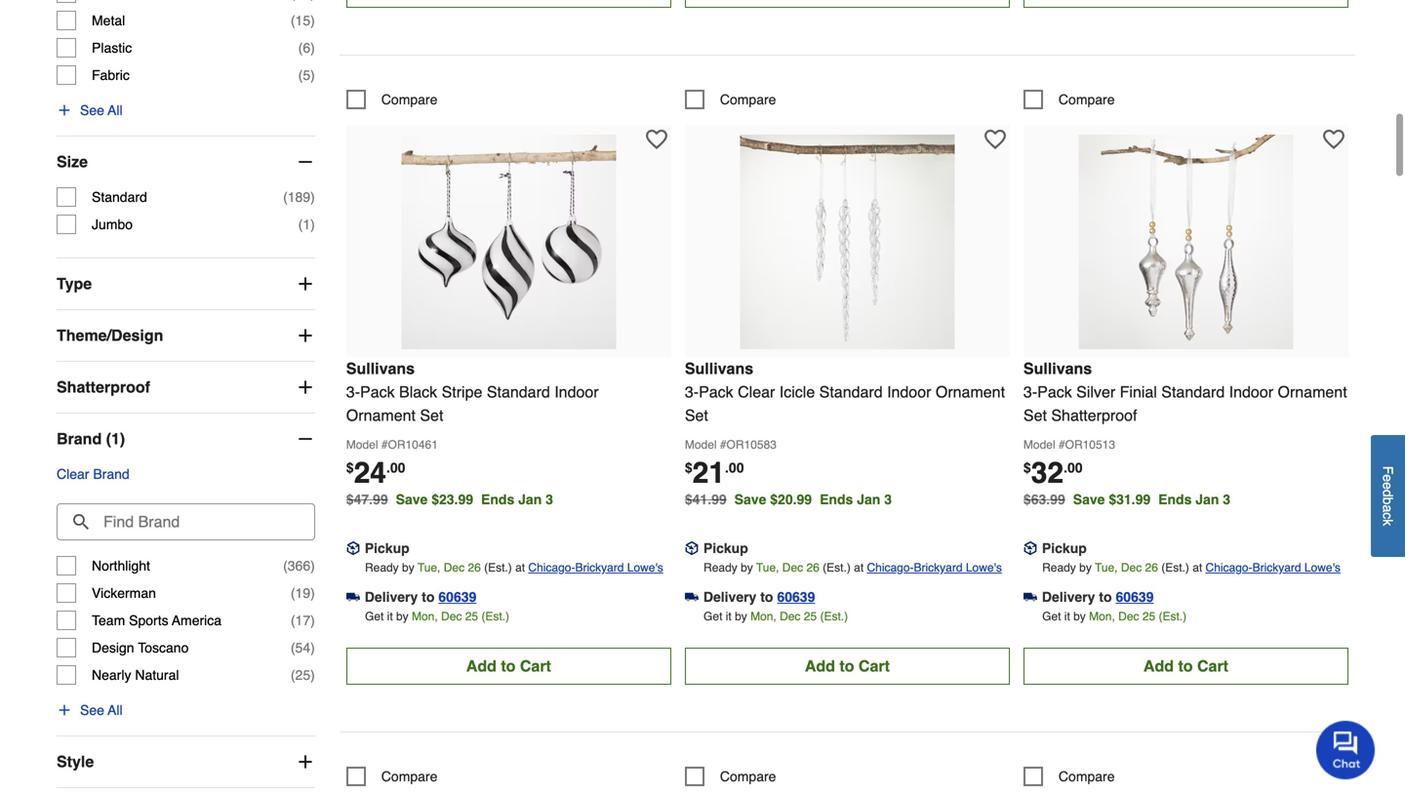 Task type: describe. For each thing, give the bounding box(es) containing it.
fabric
[[92, 67, 130, 83]]

indoor for 3-pack clear icicle standard indoor ornament set
[[887, 383, 932, 401]]

brickyard for second truck filled icon from right
[[914, 561, 963, 575]]

$41.99 save $20.99 ends jan 3
[[685, 492, 892, 507]]

$31.99
[[1109, 492, 1151, 507]]

3 for 32
[[1223, 492, 1231, 507]]

pickup for truck filled image
[[365, 541, 410, 556]]

minus image
[[296, 152, 315, 172]]

get it by mon, dec 25 (est.) for second truck filled icon from right
[[704, 610, 848, 624]]

( 189 )
[[283, 189, 315, 205]]

) for ( 5 )
[[311, 67, 315, 83]]

$23.99
[[432, 492, 473, 507]]

$47.99
[[346, 492, 388, 507]]

sullivans 3-pack silver finial standard indoor ornament set shatterproof
[[1024, 360, 1348, 424]]

lowe's for truck filled image
[[627, 561, 664, 575]]

60639 for first truck filled icon from right
[[1116, 589, 1154, 605]]

26 for first truck filled icon from right
[[1145, 561, 1158, 575]]

actual price $21.00 element
[[685, 456, 744, 490]]

actual price $32.00 element
[[1024, 456, 1083, 490]]

chicago-brickyard lowe's button for pickup icon
[[1206, 558, 1341, 578]]

5014710071 element
[[1024, 767, 1115, 787]]

delivery to 60639 for 60639 button for chicago-brickyard lowe's button related to pickup image for truck filled image
[[365, 589, 477, 605]]

stripe
[[442, 383, 483, 401]]

366
[[288, 558, 311, 574]]

tue, for pickup image for truck filled image
[[418, 561, 441, 575]]

delivery for truck filled image
[[365, 589, 418, 605]]

) for ( 189 )
[[311, 189, 315, 205]]

natural
[[135, 668, 179, 683]]

21
[[693, 456, 725, 490]]

3- for 3-pack silver finial standard indoor ornament set shatterproof
[[1024, 383, 1038, 401]]

heart outline image
[[1323, 129, 1345, 150]]

plus image up size at the left top of page
[[57, 103, 72, 118]]

toscano
[[138, 640, 189, 656]]

style
[[57, 753, 94, 771]]

icicle
[[780, 383, 815, 401]]

america
[[172, 613, 222, 629]]

design toscano
[[92, 640, 189, 656]]

set for clear
[[685, 406, 708, 424]]

) for ( 366 )
[[311, 558, 315, 574]]

( 1 )
[[298, 217, 315, 232]]

54
[[295, 640, 311, 656]]

25 for first truck filled icon from right
[[1143, 610, 1156, 624]]

f
[[1381, 466, 1396, 475]]

ready for second truck filled icon from right's pickup image
[[704, 561, 738, 575]]

model # or10513
[[1024, 438, 1116, 452]]

.00 for 21
[[725, 460, 744, 476]]

mon, for truck filled image
[[412, 610, 438, 624]]

delivery for first truck filled icon from right
[[1042, 589, 1096, 605]]

b
[[1381, 497, 1396, 505]]

plus image for style
[[296, 753, 315, 772]]

d
[[1381, 490, 1396, 497]]

plus image for shatterproof
[[296, 378, 315, 397]]

.00 for 32
[[1064, 460, 1083, 476]]

was price $41.99 element
[[685, 487, 735, 507]]

189
[[288, 189, 311, 205]]

a
[[1381, 505, 1396, 513]]

clear inside button
[[57, 467, 89, 482]]

chicago-brickyard lowe's button for pickup image for truck filled image
[[528, 558, 664, 578]]

northlight
[[92, 558, 150, 574]]

1 truck filled image from the left
[[685, 591, 699, 604]]

24
[[354, 456, 386, 490]]

savings save $23.99 element
[[396, 492, 561, 507]]

jumbo
[[92, 217, 133, 232]]

1 see all from the top
[[80, 103, 123, 118]]

2 see all from the top
[[80, 703, 123, 718]]

model # or10583
[[685, 438, 777, 452]]

5014709127 element
[[346, 90, 438, 109]]

theme/design
[[57, 327, 163, 345]]

model for 3-pack black stripe standard indoor ornament set
[[346, 438, 378, 452]]

# for sullivans 3-pack clear icicle standard indoor ornament set
[[720, 438, 727, 452]]

5014710247 element
[[685, 767, 776, 787]]

plastic
[[92, 40, 132, 56]]

plus image
[[296, 274, 315, 294]]

( for 17
[[291, 613, 295, 629]]

model for 3-pack silver finial standard indoor ornament set shatterproof
[[1024, 438, 1056, 452]]

$63.99
[[1024, 492, 1066, 507]]

was price $63.99 element
[[1024, 487, 1073, 507]]

indoor for 3-pack silver finial standard indoor ornament set shatterproof
[[1230, 383, 1274, 401]]

sullivans 3-pack clear icicle standard indoor ornament set
[[685, 360, 1005, 424]]

add for 3rd the add to cart "button" from the left
[[1144, 657, 1174, 675]]

( 17 )
[[291, 613, 315, 629]]

mon, for first truck filled icon from right
[[1089, 610, 1115, 624]]

team sports america
[[92, 613, 222, 629]]

team
[[92, 613, 125, 629]]

( 6 )
[[298, 40, 315, 56]]

) for ( 1 )
[[311, 217, 315, 232]]

ready for pickup image for truck filled image
[[365, 561, 399, 575]]

2 truck filled image from the left
[[1024, 591, 1037, 604]]

f e e d b a c k
[[1381, 466, 1396, 526]]

19
[[295, 586, 311, 601]]

) for ( 19 )
[[311, 586, 315, 601]]

delivery to 60639 for 60639 button associated with chicago-brickyard lowe's button for second truck filled icon from right's pickup image
[[704, 589, 815, 605]]

2 see from the top
[[80, 703, 104, 718]]

brickyard for first truck filled icon from right
[[1253, 561, 1302, 575]]

chicago- for pickup image for truck filled image
[[528, 561, 575, 575]]

1 heart outline image from the left
[[646, 129, 667, 150]]

size button
[[57, 137, 315, 187]]

savings save $20.99 element
[[735, 492, 900, 507]]

15
[[295, 13, 311, 28]]

pickup image for truck filled image
[[346, 542, 360, 555]]

ends jan 3 element for 32
[[1159, 492, 1239, 507]]

1 see from the top
[[80, 103, 104, 118]]

ends for 21
[[820, 492, 853, 507]]

chat invite button image
[[1317, 720, 1376, 780]]

brand inside button
[[93, 467, 130, 482]]

set for silver
[[1024, 406, 1047, 424]]

) for ( 54 )
[[311, 640, 315, 656]]

ready by tue, dec 26 (est.) at chicago-brickyard lowe's for truck filled image
[[365, 561, 664, 575]]

) for ( 25 )
[[311, 668, 315, 683]]

1 e from the top
[[1381, 475, 1396, 482]]

model # or10461
[[346, 438, 438, 452]]

standard for sullivans 3-pack clear icicle standard indoor ornament set
[[820, 383, 883, 401]]

jan for 21
[[857, 492, 881, 507]]

save for 32
[[1073, 492, 1105, 507]]

3- for 3-pack black stripe standard indoor ornament set
[[346, 383, 360, 401]]

17
[[295, 613, 311, 629]]

pickup for first truck filled icon from right
[[1042, 541, 1087, 556]]

1 see all button from the top
[[57, 101, 123, 120]]

get it by mon, dec 25 (est.) for truck filled image
[[365, 610, 510, 624]]

( for 5
[[298, 67, 303, 83]]

$41.99
[[685, 492, 727, 507]]

$20.99
[[770, 492, 812, 507]]

60639 for truck filled image
[[439, 589, 477, 605]]

$63.99 save $31.99 ends jan 3
[[1024, 492, 1231, 507]]

minus image
[[296, 430, 315, 449]]

( 5 )
[[298, 67, 315, 83]]

shatterproof inside sullivans 3-pack silver finial standard indoor ornament set shatterproof
[[1052, 406, 1138, 424]]

60639 button for pickup icon's chicago-brickyard lowe's button
[[1116, 587, 1154, 607]]

pack for clear
[[699, 383, 734, 401]]

3 for 24
[[546, 492, 553, 507]]

( 25 )
[[291, 668, 315, 683]]

( for 1
[[298, 217, 303, 232]]

metal
[[92, 13, 125, 28]]

style button
[[57, 737, 315, 788]]

black
[[399, 383, 437, 401]]

plus image for theme/design
[[296, 326, 315, 346]]

$47.99 save $23.99 ends jan 3
[[346, 492, 553, 507]]

theme/design button
[[57, 310, 315, 361]]

pickup image
[[1024, 542, 1037, 555]]

brand (1)
[[57, 430, 125, 448]]

size
[[57, 153, 88, 171]]

5014709953 element
[[685, 90, 776, 109]]

pickup for second truck filled icon from right
[[704, 541, 748, 556]]



Task type: locate. For each thing, give the bounding box(es) containing it.
it
[[387, 610, 393, 624], [726, 610, 732, 624], [1065, 610, 1071, 624]]

.00 for 24
[[386, 460, 405, 476]]

2 horizontal spatial 3
[[1223, 492, 1231, 507]]

0 horizontal spatial pack
[[360, 383, 395, 401]]

3 mon, from the left
[[1089, 610, 1115, 624]]

get for first truck filled icon from right
[[1043, 610, 1061, 624]]

2 horizontal spatial add
[[1144, 657, 1174, 675]]

ends jan 3 element right $20.99
[[820, 492, 900, 507]]

tue, for second truck filled icon from right's pickup image
[[756, 561, 779, 575]]

pack left silver on the right
[[1038, 383, 1072, 401]]

see all button down fabric
[[57, 101, 123, 120]]

sullivans up silver on the right
[[1024, 360, 1092, 378]]

sullivans inside sullivans 3-pack black stripe standard indoor ornament set
[[346, 360, 415, 378]]

# up actual price $32.00 element
[[1059, 438, 1065, 452]]

finial
[[1120, 383, 1157, 401]]

sullivans up black
[[346, 360, 415, 378]]

standard right "icicle"
[[820, 383, 883, 401]]

) up the 17
[[311, 586, 315, 601]]

0 horizontal spatial 60639
[[439, 589, 477, 605]]

tue,
[[418, 561, 441, 575], [756, 561, 779, 575], [1095, 561, 1118, 575]]

1 horizontal spatial heart outline image
[[985, 129, 1006, 150]]

see all button down nearly at left
[[57, 701, 123, 720]]

0 vertical spatial shatterproof
[[57, 378, 150, 396]]

1 horizontal spatial ornament
[[936, 383, 1005, 401]]

.00
[[386, 460, 405, 476], [725, 460, 744, 476], [1064, 460, 1083, 476]]

26 down the savings save $31.99 element
[[1145, 561, 1158, 575]]

save left $31.99
[[1073, 492, 1105, 507]]

# up actual price $24.00 element
[[381, 438, 388, 452]]

jan
[[518, 492, 542, 507], [857, 492, 881, 507], [1196, 492, 1219, 507]]

ornament inside sullivans 3-pack clear icicle standard indoor ornament set
[[936, 383, 1005, 401]]

) for ( 17 )
[[311, 613, 315, 629]]

26 for truck filled image
[[468, 561, 481, 575]]

1 horizontal spatial 60639 button
[[777, 587, 815, 607]]

2 set from the left
[[685, 406, 708, 424]]

.00 inside $ 21 .00
[[725, 460, 744, 476]]

) down 189
[[311, 217, 315, 232]]

3 right $23.99
[[546, 492, 553, 507]]

2 horizontal spatial ends
[[1159, 492, 1192, 507]]

2 horizontal spatial pickup
[[1042, 541, 1087, 556]]

3 it from the left
[[1065, 610, 1071, 624]]

pack inside sullivans 3-pack clear icicle standard indoor ornament set
[[699, 383, 734, 401]]

add for first the add to cart "button" from left
[[466, 657, 497, 675]]

0 horizontal spatial set
[[420, 406, 444, 424]]

1 horizontal spatial ready by tue, dec 26 (est.) at chicago-brickyard lowe's
[[704, 561, 1002, 575]]

) for ( 6 )
[[311, 40, 315, 56]]

indoor inside sullivans 3-pack clear icicle standard indoor ornament set
[[887, 383, 932, 401]]

2 pickup image from the left
[[685, 542, 699, 555]]

plus image
[[57, 103, 72, 118], [296, 326, 315, 346], [296, 378, 315, 397], [57, 703, 72, 718], [296, 753, 315, 772]]

2 horizontal spatial brickyard
[[1253, 561, 1302, 575]]

set down black
[[420, 406, 444, 424]]

sullivans 3-pack black stripe standard indoor ornament set image
[[401, 135, 616, 349]]

( for 15
[[291, 13, 295, 28]]

1 horizontal spatial delivery to 60639
[[704, 589, 815, 605]]

3 # from the left
[[1059, 438, 1065, 452]]

plus image inside style button
[[296, 753, 315, 772]]

silver
[[1077, 383, 1116, 401]]

) up ( 1 )
[[311, 189, 315, 205]]

1 horizontal spatial it
[[726, 610, 732, 624]]

at down savings save $20.99 element
[[854, 561, 864, 575]]

3 60639 from the left
[[1116, 589, 1154, 605]]

ready
[[365, 561, 399, 575], [704, 561, 738, 575], [1043, 561, 1076, 575]]

3 for 21
[[885, 492, 892, 507]]

e
[[1381, 475, 1396, 482], [1381, 482, 1396, 490]]

32
[[1031, 456, 1064, 490]]

3 pack from the left
[[1038, 383, 1072, 401]]

1 horizontal spatial clear
[[738, 383, 775, 401]]

1 3 from the left
[[546, 492, 553, 507]]

1 horizontal spatial pickup image
[[685, 542, 699, 555]]

3 right $31.99
[[1223, 492, 1231, 507]]

save left $23.99
[[396, 492, 428, 507]]

0 horizontal spatial add
[[466, 657, 497, 675]]

1 horizontal spatial 3-
[[685, 383, 699, 401]]

get it by mon, dec 25 (est.)
[[365, 610, 510, 624], [704, 610, 848, 624], [1043, 610, 1187, 624]]

2 horizontal spatial ornament
[[1278, 383, 1348, 401]]

$ inside $ 24 .00
[[346, 460, 354, 476]]

1 vertical spatial see all
[[80, 703, 123, 718]]

0 horizontal spatial mon,
[[412, 610, 438, 624]]

lowe's for second truck filled icon from right
[[966, 561, 1002, 575]]

0 horizontal spatial save
[[396, 492, 428, 507]]

.00 down the model # or10513
[[1064, 460, 1083, 476]]

2 add to cart button from the left
[[685, 648, 1010, 685]]

3 delivery to 60639 from the left
[[1042, 589, 1154, 605]]

(
[[291, 13, 295, 28], [298, 40, 303, 56], [298, 67, 303, 83], [283, 189, 288, 205], [298, 217, 303, 232], [283, 558, 288, 574], [291, 586, 295, 601], [291, 613, 295, 629], [291, 640, 295, 656], [291, 668, 295, 683]]

2 tue, from the left
[[756, 561, 779, 575]]

) up ( 25 ) at the bottom left of the page
[[311, 640, 315, 656]]

ends jan 3 element for 21
[[820, 492, 900, 507]]

save left $20.99
[[735, 492, 767, 507]]

standard inside sullivans 3-pack clear icicle standard indoor ornament set
[[820, 383, 883, 401]]

2 heart outline image from the left
[[985, 129, 1006, 150]]

brand
[[57, 430, 102, 448], [93, 467, 130, 482]]

1 $ from the left
[[346, 460, 354, 476]]

1 jan from the left
[[518, 492, 542, 507]]

1 horizontal spatial chicago-brickyard lowe's button
[[867, 558, 1002, 578]]

brand down (1)
[[93, 467, 130, 482]]

1 horizontal spatial tue,
[[756, 561, 779, 575]]

pack left black
[[360, 383, 395, 401]]

3 3 from the left
[[1223, 492, 1231, 507]]

compare for the 5014710071 element
[[1059, 769, 1115, 785]]

model for 3-pack clear icicle standard indoor ornament set
[[685, 438, 717, 452]]

.00 inside $ 24 .00
[[386, 460, 405, 476]]

standard inside sullivans 3-pack black stripe standard indoor ornament set
[[487, 383, 550, 401]]

pickup down $41.99
[[704, 541, 748, 556]]

at down the savings save $31.99 element
[[1193, 561, 1203, 575]]

1 add to cart button from the left
[[346, 648, 671, 685]]

ends right $31.99
[[1159, 492, 1192, 507]]

plus image up minus icon
[[296, 378, 315, 397]]

f e e d b a c k button
[[1371, 435, 1406, 557]]

$ inside $ 32 .00
[[1024, 460, 1031, 476]]

0 horizontal spatial ready by tue, dec 26 (est.) at chicago-brickyard lowe's
[[365, 561, 664, 575]]

2 horizontal spatial add to cart
[[1144, 657, 1229, 675]]

0 horizontal spatial truck filled image
[[685, 591, 699, 604]]

1 horizontal spatial mon,
[[751, 610, 777, 624]]

plus image inside theme/design button
[[296, 326, 315, 346]]

2 add from the left
[[805, 657, 835, 675]]

2 ends jan 3 element from the left
[[820, 492, 900, 507]]

standard for sullivans 3-pack black stripe standard indoor ornament set
[[487, 383, 550, 401]]

0 horizontal spatial delivery
[[365, 589, 418, 605]]

3 get it by mon, dec 25 (est.) from the left
[[1043, 610, 1187, 624]]

1 horizontal spatial add to cart button
[[685, 648, 1010, 685]]

standard right stripe
[[487, 383, 550, 401]]

2 add to cart from the left
[[805, 657, 890, 675]]

1 indoor from the left
[[555, 383, 599, 401]]

1 tue, from the left
[[418, 561, 441, 575]]

3 chicago- from the left
[[1206, 561, 1253, 575]]

0 horizontal spatial ends
[[481, 492, 515, 507]]

pickup image
[[346, 542, 360, 555], [685, 542, 699, 555]]

dec
[[444, 561, 465, 575], [783, 561, 803, 575], [1121, 561, 1142, 575], [441, 610, 462, 624], [780, 610, 801, 624], [1119, 610, 1140, 624]]

1 chicago- from the left
[[528, 561, 575, 575]]

0 horizontal spatial ends jan 3 element
[[481, 492, 561, 507]]

0 horizontal spatial it
[[387, 610, 393, 624]]

ornament inside sullivans 3-pack silver finial standard indoor ornament set shatterproof
[[1278, 383, 1348, 401]]

3 set from the left
[[1024, 406, 1047, 424]]

pack for black
[[360, 383, 395, 401]]

1 get from the left
[[365, 610, 384, 624]]

60639 for second truck filled icon from right
[[777, 589, 815, 605]]

3 chicago-brickyard lowe's button from the left
[[1206, 558, 1341, 578]]

3- for 3-pack clear icicle standard indoor ornament set
[[685, 383, 699, 401]]

cart for first the add to cart "button" from left
[[520, 657, 551, 675]]

5 ) from the top
[[311, 217, 315, 232]]

sullivans
[[346, 360, 415, 378], [685, 360, 754, 378], [1024, 360, 1092, 378]]

2 chicago-brickyard lowe's button from the left
[[867, 558, 1002, 578]]

4 ) from the top
[[311, 189, 315, 205]]

3 add to cart button from the left
[[1024, 648, 1349, 685]]

1 all from the top
[[108, 103, 123, 118]]

5014709285 element
[[346, 767, 438, 787]]

2 horizontal spatial 3-
[[1024, 383, 1038, 401]]

standard for sullivans 3-pack silver finial standard indoor ornament set shatterproof
[[1162, 383, 1225, 401]]

.00 inside $ 32 .00
[[1064, 460, 1083, 476]]

sullivans 3-pack clear icicle standard indoor ornament set image
[[740, 135, 955, 349]]

1 get it by mon, dec 25 (est.) from the left
[[365, 610, 510, 624]]

ready by tue, dec 26 (est.) at chicago-brickyard lowe's for first truck filled icon from right
[[1043, 561, 1341, 575]]

model up 21
[[685, 438, 717, 452]]

3 26 from the left
[[1145, 561, 1158, 575]]

ends for 32
[[1159, 492, 1192, 507]]

cart
[[520, 657, 551, 675], [859, 657, 890, 675], [1198, 657, 1229, 675]]

Find Brand text field
[[57, 504, 315, 541]]

6 ) from the top
[[311, 558, 315, 574]]

3 lowe's from the left
[[1305, 561, 1341, 575]]

$
[[346, 460, 354, 476], [685, 460, 693, 476], [1024, 460, 1031, 476]]

3 sullivans from the left
[[1024, 360, 1092, 378]]

all
[[108, 103, 123, 118], [108, 703, 123, 718]]

)
[[311, 13, 315, 28], [311, 40, 315, 56], [311, 67, 315, 83], [311, 189, 315, 205], [311, 217, 315, 232], [311, 558, 315, 574], [311, 586, 315, 601], [311, 613, 315, 629], [311, 640, 315, 656], [311, 668, 315, 683]]

$ 32 .00
[[1024, 456, 1083, 490]]

shatterproof inside button
[[57, 378, 150, 396]]

0 horizontal spatial $
[[346, 460, 354, 476]]

2 sullivans from the left
[[685, 360, 754, 378]]

ornament inside sullivans 3-pack black stripe standard indoor ornament set
[[346, 406, 416, 424]]

sullivans 3-pack black stripe standard indoor ornament set
[[346, 360, 599, 424]]

clear inside sullivans 3-pack clear icicle standard indoor ornament set
[[738, 383, 775, 401]]

see all down nearly at left
[[80, 703, 123, 718]]

1 pickup from the left
[[365, 541, 410, 556]]

tue, down "$41.99 save $20.99 ends jan 3"
[[756, 561, 779, 575]]

1 horizontal spatial $
[[685, 460, 693, 476]]

$ up was price $47.99 element
[[346, 460, 354, 476]]

3 pickup from the left
[[1042, 541, 1087, 556]]

1 ready from the left
[[365, 561, 399, 575]]

it for first truck filled icon from right
[[1065, 610, 1071, 624]]

at for first truck filled icon from right
[[1193, 561, 1203, 575]]

2 horizontal spatial model
[[1024, 438, 1056, 452]]

1 brickyard from the left
[[575, 561, 624, 575]]

3
[[546, 492, 553, 507], [885, 492, 892, 507], [1223, 492, 1231, 507]]

2 horizontal spatial save
[[1073, 492, 1105, 507]]

0 vertical spatial see all
[[80, 103, 123, 118]]

plus image inside shatterproof button
[[296, 378, 315, 397]]

0 horizontal spatial 3
[[546, 492, 553, 507]]

0 horizontal spatial clear
[[57, 467, 89, 482]]

(1)
[[106, 430, 125, 448]]

compare inside the 5014710247 element
[[720, 769, 776, 785]]

0 horizontal spatial get
[[365, 610, 384, 624]]

1 vertical spatial see all button
[[57, 701, 123, 720]]

jan right $20.99
[[857, 492, 881, 507]]

2 model from the left
[[685, 438, 717, 452]]

1 3- from the left
[[346, 383, 360, 401]]

3 right $20.99
[[885, 492, 892, 507]]

cart for 3rd the add to cart "button" from the left
[[1198, 657, 1229, 675]]

pack up model # or10583
[[699, 383, 734, 401]]

indoor
[[555, 383, 599, 401], [887, 383, 932, 401], [1230, 383, 1274, 401]]

1 horizontal spatial add
[[805, 657, 835, 675]]

# for sullivans 3-pack silver finial standard indoor ornament set shatterproof
[[1059, 438, 1065, 452]]

2 it from the left
[[726, 610, 732, 624]]

1 save from the left
[[396, 492, 428, 507]]

0 horizontal spatial ornament
[[346, 406, 416, 424]]

25 for truck filled image
[[465, 610, 478, 624]]

2 horizontal spatial it
[[1065, 610, 1071, 624]]

brickyard
[[575, 561, 624, 575], [914, 561, 963, 575], [1253, 561, 1302, 575]]

( for 6
[[298, 40, 303, 56]]

1 horizontal spatial #
[[720, 438, 727, 452]]

$ 21 .00
[[685, 456, 744, 490]]

1 horizontal spatial indoor
[[887, 383, 932, 401]]

get for truck filled image
[[365, 610, 384, 624]]

1 horizontal spatial get it by mon, dec 25 (est.)
[[704, 610, 848, 624]]

2 horizontal spatial delivery
[[1042, 589, 1096, 605]]

shatterproof down silver on the right
[[1052, 406, 1138, 424]]

add to cart
[[466, 657, 551, 675], [805, 657, 890, 675], [1144, 657, 1229, 675]]

1 horizontal spatial save
[[735, 492, 767, 507]]

c
[[1381, 513, 1396, 519]]

ready by tue, dec 26 (est.) at chicago-brickyard lowe's down the savings save $31.99 element
[[1043, 561, 1341, 575]]

type button
[[57, 259, 315, 309]]

get it by mon, dec 25 (est.) for first truck filled icon from right
[[1043, 610, 1187, 624]]

3 save from the left
[[1073, 492, 1105, 507]]

1 set from the left
[[420, 406, 444, 424]]

2 horizontal spatial 60639 button
[[1116, 587, 1154, 607]]

ends right $20.99
[[820, 492, 853, 507]]

2 pickup from the left
[[704, 541, 748, 556]]

jan right $31.99
[[1196, 492, 1219, 507]]

$ 24 .00
[[346, 456, 405, 490]]

1 pack from the left
[[360, 383, 395, 401]]

( 54 )
[[291, 640, 315, 656]]

2 60639 from the left
[[777, 589, 815, 605]]

60639 button for chicago-brickyard lowe's button for second truck filled icon from right's pickup image
[[777, 587, 815, 607]]

1 horizontal spatial model
[[685, 438, 717, 452]]

) down '54'
[[311, 668, 315, 683]]

ornament for 3-pack clear icicle standard indoor ornament set
[[936, 383, 1005, 401]]

chicago- for second truck filled icon from right's pickup image
[[867, 561, 914, 575]]

1 horizontal spatial 26
[[807, 561, 820, 575]]

clear brand button
[[57, 465, 130, 484]]

set
[[420, 406, 444, 424], [685, 406, 708, 424], [1024, 406, 1047, 424]]

brand left (1)
[[57, 430, 102, 448]]

26 for second truck filled icon from right
[[807, 561, 820, 575]]

2 horizontal spatial .00
[[1064, 460, 1083, 476]]

2 jan from the left
[[857, 492, 881, 507]]

e up b
[[1381, 482, 1396, 490]]

1 horizontal spatial cart
[[859, 657, 890, 675]]

2 see all button from the top
[[57, 701, 123, 720]]

3 delivery from the left
[[1042, 589, 1096, 605]]

set up model # or10583
[[685, 406, 708, 424]]

compare for 5014709953 element
[[720, 92, 776, 107]]

see all down fabric
[[80, 103, 123, 118]]

3 jan from the left
[[1196, 492, 1219, 507]]

ready down $63.99
[[1043, 561, 1076, 575]]

compare inside 5014709987 element
[[1059, 92, 1115, 107]]

k
[[1381, 519, 1396, 526]]

compare for 5014709127 element
[[381, 92, 438, 107]]

2 delivery from the left
[[704, 589, 757, 605]]

) up 19
[[311, 558, 315, 574]]

2 horizontal spatial #
[[1059, 438, 1065, 452]]

pickup down "$47.99"
[[365, 541, 410, 556]]

1 horizontal spatial 60639
[[777, 589, 815, 605]]

clear down brand (1)
[[57, 467, 89, 482]]

2 horizontal spatial get it by mon, dec 25 (est.)
[[1043, 610, 1187, 624]]

3- inside sullivans 3-pack silver finial standard indoor ornament set shatterproof
[[1024, 383, 1038, 401]]

was price $47.99 element
[[346, 487, 396, 507]]

plus image down ( 25 ) at the bottom left of the page
[[296, 753, 315, 772]]

2 3- from the left
[[685, 383, 699, 401]]

truck filled image
[[346, 591, 360, 604]]

nearly natural
[[92, 668, 179, 683]]

7 ) from the top
[[311, 586, 315, 601]]

ends jan 3 element
[[481, 492, 561, 507], [820, 492, 900, 507], [1159, 492, 1239, 507]]

savings save $31.99 element
[[1073, 492, 1239, 507]]

indoor for 3-pack black stripe standard indoor ornament set
[[555, 383, 599, 401]]

3- inside sullivans 3-pack black stripe standard indoor ornament set
[[346, 383, 360, 401]]

pack
[[360, 383, 395, 401], [699, 383, 734, 401], [1038, 383, 1072, 401]]

$ for 24
[[346, 460, 354, 476]]

or10461
[[388, 438, 438, 452]]

or10583
[[727, 438, 777, 452]]

ready for pickup icon
[[1043, 561, 1076, 575]]

2 60639 button from the left
[[777, 587, 815, 607]]

5014709987 element
[[1024, 90, 1115, 109]]

set inside sullivans 3-pack silver finial standard indoor ornament set shatterproof
[[1024, 406, 1047, 424]]

9 ) from the top
[[311, 640, 315, 656]]

2 3 from the left
[[885, 492, 892, 507]]

1 vertical spatial see
[[80, 703, 104, 718]]

mon,
[[412, 610, 438, 624], [751, 610, 777, 624], [1089, 610, 1115, 624]]

) down the 6
[[311, 67, 315, 83]]

type
[[57, 275, 92, 293]]

get
[[365, 610, 384, 624], [704, 610, 723, 624], [1043, 610, 1061, 624]]

tue, down $47.99 save $23.99 ends jan 3
[[418, 561, 441, 575]]

add for second the add to cart "button" from right
[[805, 657, 835, 675]]

3 add to cart from the left
[[1144, 657, 1229, 675]]

ready by tue, dec 26 (est.) at chicago-brickyard lowe's down savings save $20.99 element
[[704, 561, 1002, 575]]

pickup image up truck filled image
[[346, 542, 360, 555]]

set inside sullivans 3-pack black stripe standard indoor ornament set
[[420, 406, 444, 424]]

2 horizontal spatial set
[[1024, 406, 1047, 424]]

5
[[303, 67, 311, 83]]

1 horizontal spatial chicago-
[[867, 561, 914, 575]]

3 $ from the left
[[1024, 460, 1031, 476]]

2 horizontal spatial lowe's
[[1305, 561, 1341, 575]]

tue, for pickup icon
[[1095, 561, 1118, 575]]

60639
[[439, 589, 477, 605], [777, 589, 815, 605], [1116, 589, 1154, 605]]

1 60639 from the left
[[439, 589, 477, 605]]

or10513
[[1065, 438, 1116, 452]]

it for truck filled image
[[387, 610, 393, 624]]

) up the 6
[[311, 13, 315, 28]]

26 down savings save $23.99 element
[[468, 561, 481, 575]]

( 366 )
[[283, 558, 315, 574]]

clear left "icicle"
[[738, 383, 775, 401]]

save for 24
[[396, 492, 428, 507]]

0 horizontal spatial 60639 button
[[439, 587, 477, 607]]

2 ready by tue, dec 26 (est.) at chicago-brickyard lowe's from the left
[[704, 561, 1002, 575]]

compare inside 5014709127 element
[[381, 92, 438, 107]]

1 vertical spatial all
[[108, 703, 123, 718]]

ends jan 3 element right $31.99
[[1159, 492, 1239, 507]]

model
[[346, 438, 378, 452], [685, 438, 717, 452], [1024, 438, 1056, 452]]

3 tue, from the left
[[1095, 561, 1118, 575]]

ends
[[481, 492, 515, 507], [820, 492, 853, 507], [1159, 492, 1192, 507]]

ends jan 3 element right $23.99
[[481, 492, 561, 507]]

0 horizontal spatial jan
[[518, 492, 542, 507]]

(est.)
[[484, 561, 512, 575], [823, 561, 851, 575], [1162, 561, 1190, 575], [482, 610, 510, 624], [820, 610, 848, 624], [1159, 610, 1187, 624]]

3 ends jan 3 element from the left
[[1159, 492, 1239, 507]]

sullivans inside sullivans 3-pack clear icicle standard indoor ornament set
[[685, 360, 754, 378]]

model up 24 at the left of the page
[[346, 438, 378, 452]]

compare for 5014709987 element
[[1059, 92, 1115, 107]]

0 horizontal spatial chicago-brickyard lowe's button
[[528, 558, 664, 578]]

0 horizontal spatial at
[[515, 561, 525, 575]]

compare inside the 5014710071 element
[[1059, 769, 1115, 785]]

see down nearly at left
[[80, 703, 104, 718]]

pack for silver
[[1038, 383, 1072, 401]]

1 ends jan 3 element from the left
[[481, 492, 561, 507]]

26 down savings save $20.99 element
[[807, 561, 820, 575]]

ornament for 3-pack silver finial standard indoor ornament set shatterproof
[[1278, 383, 1348, 401]]

ornament for 3-pack black stripe standard indoor ornament set
[[346, 406, 416, 424]]

compare inside "5014709285" element
[[381, 769, 438, 785]]

0 horizontal spatial 3-
[[346, 383, 360, 401]]

2 horizontal spatial tue,
[[1095, 561, 1118, 575]]

2 horizontal spatial add to cart button
[[1024, 648, 1349, 685]]

3 brickyard from the left
[[1253, 561, 1302, 575]]

chicago-brickyard lowe's button for second truck filled icon from right's pickup image
[[867, 558, 1002, 578]]

set for black
[[420, 406, 444, 424]]

jan right $23.99
[[518, 492, 542, 507]]

e up 'd'
[[1381, 475, 1396, 482]]

( 15 )
[[291, 13, 315, 28]]

( for 54
[[291, 640, 295, 656]]

heart outline image
[[646, 129, 667, 150], [985, 129, 1006, 150]]

3 ready from the left
[[1043, 561, 1076, 575]]

nearly
[[92, 668, 131, 683]]

set up the model # or10513
[[1024, 406, 1047, 424]]

1 horizontal spatial truck filled image
[[1024, 591, 1037, 604]]

0 horizontal spatial add to cart button
[[346, 648, 671, 685]]

3- inside sullivans 3-pack clear icicle standard indoor ornament set
[[685, 383, 699, 401]]

pack inside sullivans 3-pack silver finial standard indoor ornament set shatterproof
[[1038, 383, 1072, 401]]

compare inside 5014709953 element
[[720, 92, 776, 107]]

1 cart from the left
[[520, 657, 551, 675]]

add to cart for first the add to cart "button" from left
[[466, 657, 551, 675]]

plus image up style
[[57, 703, 72, 718]]

$ for 21
[[685, 460, 693, 476]]

3- left silver on the right
[[1024, 383, 1038, 401]]

$ inside $ 21 .00
[[685, 460, 693, 476]]

1 # from the left
[[381, 438, 388, 452]]

all down nearly at left
[[108, 703, 123, 718]]

1 horizontal spatial at
[[854, 561, 864, 575]]

sports
[[129, 613, 168, 629]]

sullivans for black
[[346, 360, 415, 378]]

save
[[396, 492, 428, 507], [735, 492, 767, 507], [1073, 492, 1105, 507]]

2 all from the top
[[108, 703, 123, 718]]

2 $ from the left
[[685, 460, 693, 476]]

$ for 32
[[1024, 460, 1031, 476]]

see all
[[80, 103, 123, 118], [80, 703, 123, 718]]

2 e from the top
[[1381, 482, 1396, 490]]

( for 25
[[291, 668, 295, 683]]

25 for second truck filled icon from right
[[804, 610, 817, 624]]

) down 19
[[311, 613, 315, 629]]

at
[[515, 561, 525, 575], [854, 561, 864, 575], [1193, 561, 1203, 575]]

3 cart from the left
[[1198, 657, 1229, 675]]

plus image down plus image
[[296, 326, 315, 346]]

1 vertical spatial clear
[[57, 467, 89, 482]]

standard
[[92, 189, 147, 205], [487, 383, 550, 401], [820, 383, 883, 401], [1162, 383, 1225, 401]]

actual price $24.00 element
[[346, 456, 405, 490]]

tue, down $63.99 save $31.99 ends jan 3
[[1095, 561, 1118, 575]]

2 horizontal spatial ready by tue, dec 26 (est.) at chicago-brickyard lowe's
[[1043, 561, 1341, 575]]

2 mon, from the left
[[751, 610, 777, 624]]

2 horizontal spatial ready
[[1043, 561, 1076, 575]]

pickup right pickup icon
[[1042, 541, 1087, 556]]

it for second truck filled icon from right
[[726, 610, 732, 624]]

pickup image down $41.99
[[685, 542, 699, 555]]

1 ready by tue, dec 26 (est.) at chicago-brickyard lowe's from the left
[[365, 561, 664, 575]]

3 60639 button from the left
[[1116, 587, 1154, 607]]

.00 down model # or10583
[[725, 460, 744, 476]]

0 horizontal spatial delivery to 60639
[[365, 589, 477, 605]]

( 19 )
[[291, 586, 315, 601]]

delivery to 60639 for 60639 button related to pickup icon's chicago-brickyard lowe's button
[[1042, 589, 1154, 605]]

.00 down model # or10461 on the left bottom
[[386, 460, 405, 476]]

ready down $41.99
[[704, 561, 738, 575]]

jan for 32
[[1196, 492, 1219, 507]]

1 vertical spatial shatterproof
[[1052, 406, 1138, 424]]

standard up the 'jumbo' at the top of the page
[[92, 189, 147, 205]]

$ up was price $63.99 element
[[1024, 460, 1031, 476]]

sullivans for clear
[[685, 360, 754, 378]]

2 brickyard from the left
[[914, 561, 963, 575]]

ends jan 3 element for 24
[[481, 492, 561, 507]]

3 ends from the left
[[1159, 492, 1192, 507]]

3 ) from the top
[[311, 67, 315, 83]]

shatterproof down theme/design
[[57, 378, 150, 396]]

3-
[[346, 383, 360, 401], [685, 383, 699, 401], [1024, 383, 1038, 401]]

ends right $23.99
[[481, 492, 515, 507]]

0 horizontal spatial lowe's
[[627, 561, 664, 575]]

add to cart for second the add to cart "button" from right
[[805, 657, 890, 675]]

standard right finial
[[1162, 383, 1225, 401]]

3- left black
[[346, 383, 360, 401]]

2 horizontal spatial jan
[[1196, 492, 1219, 507]]

set inside sullivans 3-pack clear icicle standard indoor ornament set
[[685, 406, 708, 424]]

lowe's for first truck filled icon from right
[[1305, 561, 1341, 575]]

chicago- for pickup icon
[[1206, 561, 1253, 575]]

vickerman
[[92, 586, 156, 601]]

2 # from the left
[[720, 438, 727, 452]]

indoor inside sullivans 3-pack silver finial standard indoor ornament set shatterproof
[[1230, 383, 1274, 401]]

2 get from the left
[[704, 610, 723, 624]]

1 horizontal spatial add to cart
[[805, 657, 890, 675]]

3 get from the left
[[1043, 610, 1061, 624]]

sullivans 3-pack silver finial standard indoor ornament set shatterproof image
[[1079, 135, 1294, 349]]

0 vertical spatial brand
[[57, 430, 102, 448]]

sullivans up model # or10583
[[685, 360, 754, 378]]

1 horizontal spatial ends
[[820, 492, 853, 507]]

ornament
[[936, 383, 1005, 401], [1278, 383, 1348, 401], [346, 406, 416, 424]]

( for 189
[[283, 189, 288, 205]]

6
[[303, 40, 311, 56]]

3- up model # or10583
[[685, 383, 699, 401]]

1 add to cart from the left
[[466, 657, 551, 675]]

( for 366
[[283, 558, 288, 574]]

standard inside sullivans 3-pack silver finial standard indoor ornament set shatterproof
[[1162, 383, 1225, 401]]

save for 21
[[735, 492, 767, 507]]

2 horizontal spatial delivery to 60639
[[1042, 589, 1154, 605]]

1 horizontal spatial pack
[[699, 383, 734, 401]]

0 horizontal spatial chicago-
[[528, 561, 575, 575]]

0 horizontal spatial brickyard
[[575, 561, 624, 575]]

add to cart for 3rd the add to cart "button" from the left
[[1144, 657, 1229, 675]]

0 vertical spatial clear
[[738, 383, 775, 401]]

1 horizontal spatial ready
[[704, 561, 738, 575]]

clear brand
[[57, 467, 130, 482]]

2 pack from the left
[[699, 383, 734, 401]]

pickup image for second truck filled icon from right
[[685, 542, 699, 555]]

) up ( 5 )
[[311, 40, 315, 56]]

ready down "$47.99"
[[365, 561, 399, 575]]

2 at from the left
[[854, 561, 864, 575]]

2 .00 from the left
[[725, 460, 744, 476]]

all down fabric
[[108, 103, 123, 118]]

sullivans inside sullivans 3-pack silver finial standard indoor ornament set shatterproof
[[1024, 360, 1092, 378]]

1 horizontal spatial brickyard
[[914, 561, 963, 575]]

model up 32 at the right bottom
[[1024, 438, 1056, 452]]

pack inside sullivans 3-pack black stripe standard indoor ornament set
[[360, 383, 395, 401]]

1 lowe's from the left
[[627, 561, 664, 575]]

ready by tue, dec 26 (est.) at chicago-brickyard lowe's for second truck filled icon from right
[[704, 561, 1002, 575]]

2 horizontal spatial 26
[[1145, 561, 1158, 575]]

# up $ 21 .00
[[720, 438, 727, 452]]

1 horizontal spatial .00
[[725, 460, 744, 476]]

ready by tue, dec 26 (est.) at chicago-brickyard lowe's down savings save $23.99 element
[[365, 561, 664, 575]]

1 horizontal spatial 3
[[885, 492, 892, 507]]

2 horizontal spatial indoor
[[1230, 383, 1274, 401]]

$ up was price $41.99 element
[[685, 460, 693, 476]]

shatterproof button
[[57, 362, 315, 413]]

0 horizontal spatial ready
[[365, 561, 399, 575]]

( for 19
[[291, 586, 295, 601]]

1
[[303, 217, 311, 232]]

sullivans for silver
[[1024, 360, 1092, 378]]

indoor inside sullivans 3-pack black stripe standard indoor ornament set
[[555, 383, 599, 401]]

truck filled image
[[685, 591, 699, 604], [1024, 591, 1037, 604]]

1 mon, from the left
[[412, 610, 438, 624]]

1 60639 button from the left
[[439, 587, 477, 607]]

see down fabric
[[80, 103, 104, 118]]

1 at from the left
[[515, 561, 525, 575]]

1 it from the left
[[387, 610, 393, 624]]

2 lowe's from the left
[[966, 561, 1002, 575]]

at down savings save $23.99 element
[[515, 561, 525, 575]]

design
[[92, 640, 134, 656]]

1 horizontal spatial lowe's
[[966, 561, 1002, 575]]

1 horizontal spatial get
[[704, 610, 723, 624]]

0 horizontal spatial .00
[[386, 460, 405, 476]]



Task type: vqa. For each thing, say whether or not it's contained in the screenshot.


